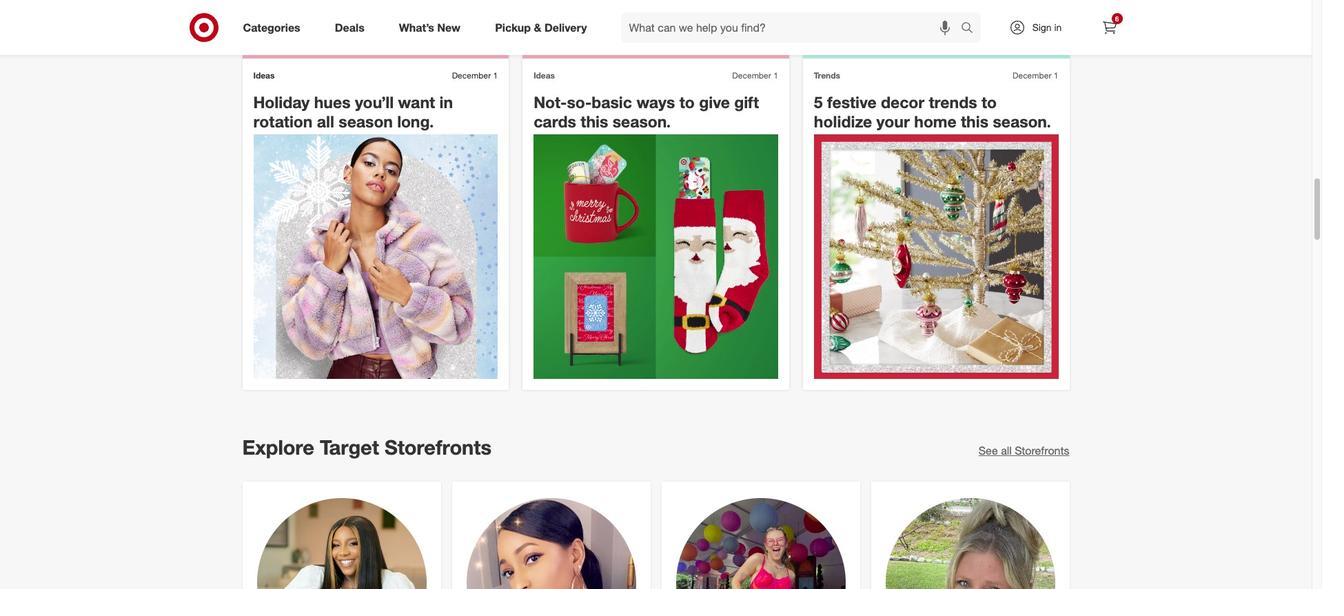Task type: vqa. For each thing, say whether or not it's contained in the screenshot.
A feast of savings IMAGE
no



Task type: describe. For each thing, give the bounding box(es) containing it.
holiday hues you'll want in rotation all season long. image
[[253, 135, 498, 379]]

festive
[[827, 92, 877, 111]]

not-so-basic ways to give gift cards this season.
[[534, 92, 759, 131]]

see
[[979, 444, 998, 458]]

to for trends
[[982, 92, 997, 111]]

trends
[[929, 92, 977, 111]]

storefronts for see all storefronts
[[1015, 444, 1069, 458]]

sign
[[1032, 21, 1052, 33]]

5 festive decor trends to holidize your home this season.
[[814, 92, 1051, 131]]

december for not-so-basic ways to give gift cards this season.
[[732, 70, 771, 80]]

explore
[[242, 435, 314, 460]]

not-so-basic ways to give gift cards this season. image
[[534, 135, 778, 379]]

1 horizontal spatial in
[[1054, 21, 1062, 33]]

deals
[[335, 20, 364, 34]]

gift
[[734, 92, 759, 111]]

cards
[[534, 112, 576, 131]]

stories
[[345, 7, 410, 32]]

this for cards
[[581, 112, 608, 131]]

3 profile image for creator image from the left
[[676, 498, 845, 589]]

categories link
[[231, 12, 318, 43]]

pickup
[[495, 20, 531, 34]]

ways
[[637, 92, 675, 111]]

so-
[[567, 92, 592, 111]]

target
[[320, 435, 379, 460]]

december for 5 festive decor trends to holidize your home this season.
[[1013, 70, 1052, 80]]

new
[[437, 20, 461, 34]]

6
[[1115, 14, 1119, 23]]

pickup & delivery link
[[483, 12, 604, 43]]

what's
[[399, 20, 434, 34]]

what's new link
[[387, 12, 478, 43]]

categories
[[243, 20, 300, 34]]

december 1 for holiday hues you'll want in rotation all season long.
[[452, 70, 498, 80]]

5 festive decor trends to holidize your home this season. image
[[814, 135, 1058, 379]]

december 1 for not-so-basic ways to give gift cards this season.
[[732, 70, 778, 80]]

christmas
[[476, 7, 574, 32]]

hues
[[314, 92, 351, 111]]

check
[[242, 7, 303, 32]]

What can we help you find? suggestions appear below search field
[[621, 12, 964, 43]]

5
[[814, 92, 823, 111]]



Task type: locate. For each thing, give the bounding box(es) containing it.
1 profile image for creator image from the left
[[257, 498, 426, 589]]

you'll
[[355, 92, 394, 111]]

profile image for creator image
[[257, 498, 426, 589], [466, 498, 636, 589], [676, 498, 845, 589], [885, 498, 1055, 589]]

2 profile image for creator image from the left
[[466, 498, 636, 589]]

1 horizontal spatial storefronts
[[1015, 444, 1069, 458]]

ideas up holiday
[[253, 70, 275, 80]]

in inside holiday hues you'll want in rotation all season long.
[[439, 92, 453, 111]]

1 for 5 festive decor trends to holidize your home this season.
[[1054, 70, 1058, 80]]

rotation
[[253, 112, 312, 131]]

0 vertical spatial all
[[317, 112, 334, 131]]

season. for trends
[[993, 112, 1051, 131]]

all inside holiday hues you'll want in rotation all season long.
[[317, 112, 334, 131]]

sign in
[[1032, 21, 1062, 33]]

2 to from the left
[[982, 92, 997, 111]]

2 horizontal spatial december 1
[[1013, 70, 1058, 80]]

december down new
[[452, 70, 491, 80]]

3 1 from the left
[[1054, 70, 1058, 80]]

december 1 down sign in link
[[1013, 70, 1058, 80]]

1 horizontal spatial december
[[732, 70, 771, 80]]

check out stories about christmas
[[242, 7, 574, 32]]

0 vertical spatial in
[[1054, 21, 1062, 33]]

1 1 from the left
[[493, 70, 498, 80]]

1 horizontal spatial to
[[982, 92, 997, 111]]

1 horizontal spatial all
[[1001, 444, 1012, 458]]

3 december 1 from the left
[[1013, 70, 1058, 80]]

see all storefronts link
[[979, 443, 1069, 459]]

trends
[[814, 70, 840, 80]]

storefronts for explore target storefronts
[[385, 435, 491, 460]]

ideas
[[253, 70, 275, 80], [534, 70, 555, 80]]

december up the gift in the top right of the page
[[732, 70, 771, 80]]

ideas for holiday hues you'll want in rotation all season long.
[[253, 70, 275, 80]]

this inside 5 festive decor trends to holidize your home this season.
[[961, 112, 989, 131]]

0 horizontal spatial december 1
[[452, 70, 498, 80]]

see all storefronts
[[979, 444, 1069, 458]]

1 vertical spatial all
[[1001, 444, 1012, 458]]

all
[[317, 112, 334, 131], [1001, 444, 1012, 458]]

to for ways
[[679, 92, 695, 111]]

2 december 1 from the left
[[732, 70, 778, 80]]

1 horizontal spatial ideas
[[534, 70, 555, 80]]

1 vertical spatial in
[[439, 92, 453, 111]]

long.
[[397, 112, 434, 131]]

to left "give"
[[679, 92, 695, 111]]

holiday hues you'll want in rotation all season long.
[[253, 92, 453, 131]]

this inside not-so-basic ways to give gift cards this season.
[[581, 112, 608, 131]]

1 ideas from the left
[[253, 70, 275, 80]]

basic
[[592, 92, 632, 111]]

0 horizontal spatial storefronts
[[385, 435, 491, 460]]

deals link
[[323, 12, 382, 43]]

search
[[954, 22, 988, 36]]

6 link
[[1094, 12, 1125, 43]]

1 down sign in
[[1054, 70, 1058, 80]]

2 horizontal spatial 1
[[1054, 70, 1058, 80]]

2 season. from the left
[[993, 112, 1051, 131]]

1 season. from the left
[[613, 112, 671, 131]]

0 horizontal spatial all
[[317, 112, 334, 131]]

holiday
[[253, 92, 310, 111]]

december for holiday hues you'll want in rotation all season long.
[[452, 70, 491, 80]]

2 horizontal spatial december
[[1013, 70, 1052, 80]]

1
[[493, 70, 498, 80], [774, 70, 778, 80], [1054, 70, 1058, 80]]

0 horizontal spatial ideas
[[253, 70, 275, 80]]

holidize
[[814, 112, 872, 131]]

season. inside not-so-basic ways to give gift cards this season.
[[613, 112, 671, 131]]

home
[[914, 112, 957, 131]]

this down trends
[[961, 112, 989, 131]]

what's new
[[399, 20, 461, 34]]

decor
[[881, 92, 924, 111]]

to inside 5 festive decor trends to holidize your home this season.
[[982, 92, 997, 111]]

storefronts
[[385, 435, 491, 460], [1015, 444, 1069, 458]]

about
[[416, 7, 471, 32]]

season. inside 5 festive decor trends to holidize your home this season.
[[993, 112, 1051, 131]]

4 profile image for creator image from the left
[[885, 498, 1055, 589]]

not-
[[534, 92, 567, 111]]

1 december from the left
[[452, 70, 491, 80]]

december
[[452, 70, 491, 80], [732, 70, 771, 80], [1013, 70, 1052, 80]]

december down sign in link
[[1013, 70, 1052, 80]]

season.
[[613, 112, 671, 131], [993, 112, 1051, 131]]

1 december 1 from the left
[[452, 70, 498, 80]]

1 down pickup
[[493, 70, 498, 80]]

1 horizontal spatial 1
[[774, 70, 778, 80]]

all right the see in the bottom of the page
[[1001, 444, 1012, 458]]

ideas up the not-
[[534, 70, 555, 80]]

1 horizontal spatial this
[[961, 112, 989, 131]]

1 for not-so-basic ways to give gift cards this season.
[[774, 70, 778, 80]]

season
[[339, 112, 393, 131]]

0 horizontal spatial to
[[679, 92, 695, 111]]

december 1 for 5 festive decor trends to holidize your home this season.
[[1013, 70, 1058, 80]]

to inside not-so-basic ways to give gift cards this season.
[[679, 92, 695, 111]]

0 horizontal spatial this
[[581, 112, 608, 131]]

sign in link
[[997, 12, 1083, 43]]

2 ideas from the left
[[534, 70, 555, 80]]

1 down what can we help you find? suggestions appear below search box
[[774, 70, 778, 80]]

this for home
[[961, 112, 989, 131]]

3 december from the left
[[1013, 70, 1052, 80]]

all down 'hues'
[[317, 112, 334, 131]]

1 for holiday hues you'll want in rotation all season long.
[[493, 70, 498, 80]]

2 1 from the left
[[774, 70, 778, 80]]

delivery
[[544, 20, 587, 34]]

explore target storefronts
[[242, 435, 491, 460]]

this
[[581, 112, 608, 131], [961, 112, 989, 131]]

to
[[679, 92, 695, 111], [982, 92, 997, 111]]

december 1 up the gift in the top right of the page
[[732, 70, 778, 80]]

0 horizontal spatial in
[[439, 92, 453, 111]]

2 this from the left
[[961, 112, 989, 131]]

1 this from the left
[[581, 112, 608, 131]]

your
[[877, 112, 910, 131]]

season. for ways
[[613, 112, 671, 131]]

this down so-
[[581, 112, 608, 131]]

1 horizontal spatial season.
[[993, 112, 1051, 131]]

out
[[309, 7, 340, 32]]

0 horizontal spatial season.
[[613, 112, 671, 131]]

december 1 down new
[[452, 70, 498, 80]]

pickup & delivery
[[495, 20, 587, 34]]

in right want
[[439, 92, 453, 111]]

0 horizontal spatial 1
[[493, 70, 498, 80]]

0 horizontal spatial december
[[452, 70, 491, 80]]

&
[[534, 20, 541, 34]]

1 to from the left
[[679, 92, 695, 111]]

december 1
[[452, 70, 498, 80], [732, 70, 778, 80], [1013, 70, 1058, 80]]

2 december from the left
[[732, 70, 771, 80]]

give
[[699, 92, 730, 111]]

search button
[[954, 12, 988, 45]]

to right trends
[[982, 92, 997, 111]]

1 horizontal spatial december 1
[[732, 70, 778, 80]]

want
[[398, 92, 435, 111]]

ideas for not-so-basic ways to give gift cards this season.
[[534, 70, 555, 80]]

in
[[1054, 21, 1062, 33], [439, 92, 453, 111]]

in right sign
[[1054, 21, 1062, 33]]



